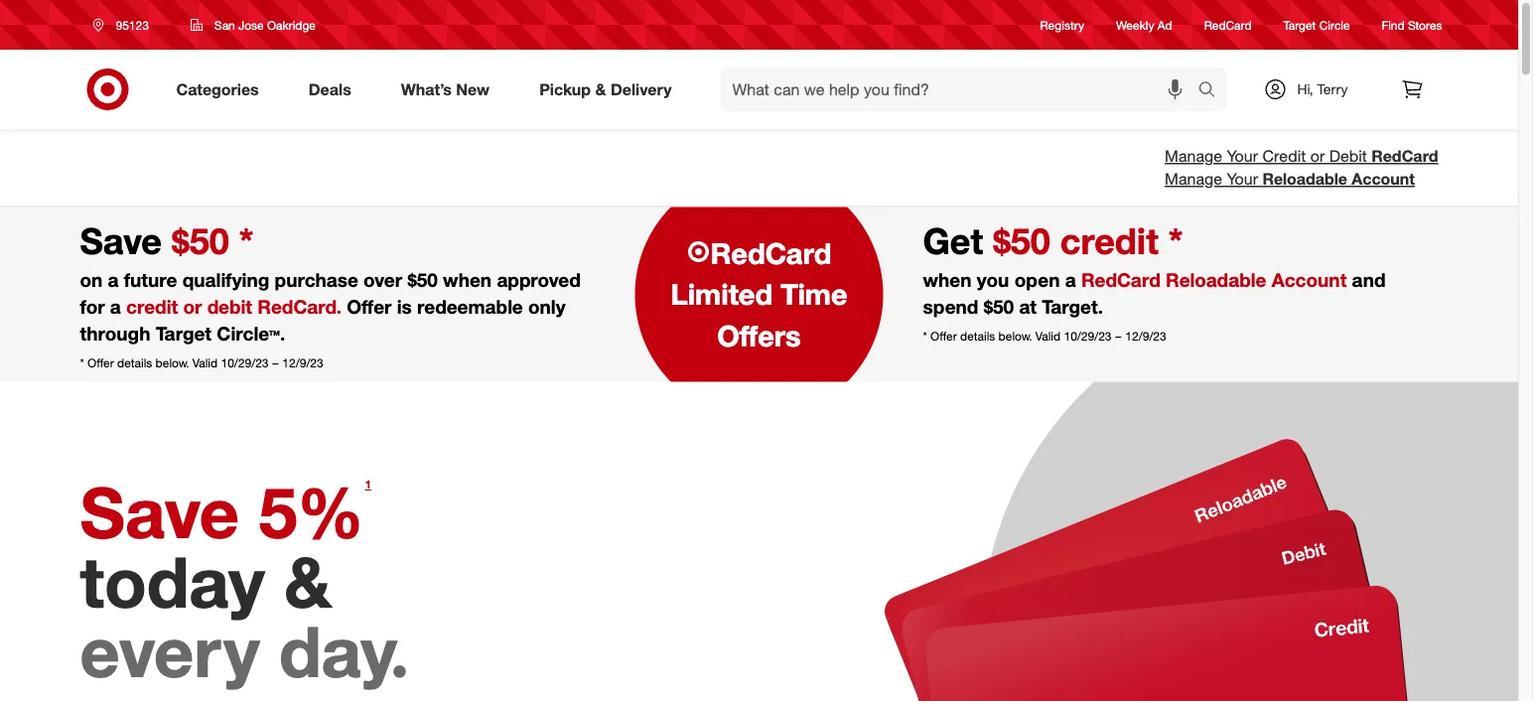 Task type: describe. For each thing, give the bounding box(es) containing it.
deals link
[[292, 68, 376, 111]]

find stores
[[1383, 17, 1443, 32]]

pickup
[[540, 80, 591, 99]]

2 your from the top
[[1227, 169, 1259, 189]]

day.
[[279, 609, 410, 694]]

find
[[1383, 17, 1405, 32]]

valid for get
[[1036, 329, 1061, 344]]

95123
[[116, 17, 149, 32]]

on a future qualifying purchase over $50 when approved for a
[[80, 268, 581, 318]]

stores
[[1409, 17, 1443, 32]]

– for get
[[1116, 329, 1123, 344]]

* link down through
[[80, 356, 84, 371]]

delivery
[[611, 80, 672, 99]]

weekly ad link
[[1117, 16, 1173, 33]]

target circle link
[[1284, 16, 1351, 33]]

target circle
[[1284, 17, 1351, 32]]

search button
[[1190, 68, 1237, 115]]

12/9/23 for get
[[1126, 329, 1167, 344]]

offer for get
[[931, 329, 957, 344]]

for
[[80, 295, 105, 318]]

every
[[80, 609, 260, 694]]

on
[[80, 268, 103, 291]]

$50 inside and spend $50 at target.
[[984, 295, 1015, 318]]

registry
[[1041, 17, 1085, 32]]

what's new link
[[384, 68, 515, 111]]

is
[[397, 295, 412, 318]]

qualifying
[[182, 268, 269, 291]]

and spend $50 at target.
[[923, 268, 1386, 318]]

save for save
[[80, 219, 172, 262]]

time
[[781, 277, 848, 312]]

1 horizontal spatial target
[[1284, 17, 1317, 32]]

what's new
[[401, 80, 490, 99]]

redeemable
[[417, 295, 523, 318]]

* link up and spend $50 at target.
[[1169, 219, 1184, 262]]

through
[[80, 322, 150, 345]]

save for save 5%
[[80, 470, 239, 555]]

* link down spend
[[923, 329, 928, 344]]

a up target.
[[1066, 268, 1077, 291]]

target inside offer is redeemable only through target circle™.
[[156, 322, 212, 345]]

find stores link
[[1383, 16, 1443, 33]]

* down through
[[80, 356, 84, 371]]

target.
[[1042, 295, 1104, 318]]

future
[[124, 268, 177, 291]]

deals
[[309, 80, 351, 99]]

circle
[[1320, 17, 1351, 32]]

and
[[1353, 268, 1386, 291]]

2 manage from the top
[[1165, 169, 1223, 189]]

offers
[[718, 318, 801, 353]]

10/29/23 for save
[[221, 356, 269, 371]]

details for save
[[117, 356, 152, 371]]

san jose oakridge
[[214, 17, 316, 32]]

new
[[456, 80, 490, 99]]

over
[[364, 268, 403, 291]]

when inside on a future qualifying purchase over $50 when approved for a
[[443, 268, 492, 291]]

– for save
[[272, 356, 279, 371]]

offer is redeemable only through target circle™.
[[80, 295, 566, 345]]

12/9/23 for save
[[283, 356, 324, 371]]

5%
[[259, 470, 364, 555]]

circle™.
[[217, 322, 285, 345]]

1 your from the top
[[1227, 147, 1259, 166]]

spend
[[923, 295, 979, 318]]



Task type: locate. For each thing, give the bounding box(es) containing it.
manage
[[1165, 147, 1223, 166], [1165, 169, 1223, 189]]

0 vertical spatial 10/29/23
[[1064, 329, 1112, 344]]

1 vertical spatial 12/9/23
[[283, 356, 324, 371]]

hi,
[[1298, 80, 1314, 98]]

limited time offers
[[671, 277, 848, 353]]

0 vertical spatial below.
[[999, 329, 1033, 344]]

a right on on the top of page
[[108, 268, 119, 291]]

redcard up account
[[1372, 147, 1439, 166]]

$50 up is
[[408, 268, 438, 291]]

save
[[80, 219, 172, 262], [80, 470, 239, 555]]

– down and spend $50 at target.
[[1116, 329, 1123, 344]]

purchase
[[275, 268, 358, 291]]

today &
[[80, 539, 332, 624]]

1 vertical spatial your
[[1227, 169, 1259, 189]]

1 save from the top
[[80, 219, 172, 262]]

0 horizontal spatial –
[[272, 356, 279, 371]]

1 horizontal spatial 12/9/23
[[1126, 329, 1167, 344]]

2 save from the top
[[80, 470, 239, 555]]

below. for save
[[156, 356, 189, 371]]

0 horizontal spatial below.
[[156, 356, 189, 371]]

0 horizontal spatial when
[[443, 268, 492, 291]]

2 horizontal spatial offer
[[931, 329, 957, 344]]

redcard up the time
[[711, 236, 832, 271]]

1 manage from the top
[[1165, 147, 1223, 166]]

your
[[1227, 147, 1259, 166], [1227, 169, 1259, 189]]

0 horizontal spatial &
[[284, 539, 332, 624]]

pickup & delivery link
[[523, 68, 697, 111]]

you
[[977, 268, 1010, 291]]

redcard right ad
[[1205, 17, 1252, 32]]

target left circle
[[1284, 17, 1317, 32]]

1 horizontal spatial –
[[1116, 329, 1123, 344]]

& for today
[[284, 539, 332, 624]]

details for get
[[961, 329, 996, 344]]

1 vertical spatial valid
[[193, 356, 218, 371]]

today
[[80, 539, 265, 624]]

12/9/23
[[1126, 329, 1167, 344], [283, 356, 324, 371]]

open
[[1015, 268, 1060, 291]]

1 horizontal spatial 10/29/23
[[1064, 329, 1112, 344]]

1 vertical spatial save
[[80, 470, 239, 555]]

valid for save
[[193, 356, 218, 371]]

0 vertical spatial offer
[[347, 295, 392, 318]]

0 horizontal spatial 12/9/23
[[283, 356, 324, 371]]

1 vertical spatial 10/29/23
[[221, 356, 269, 371]]

1 horizontal spatial offer
[[347, 295, 392, 318]]

redcard
[[1205, 17, 1252, 32], [1372, 147, 1439, 166], [711, 236, 832, 271]]

below. down future
[[156, 356, 189, 371]]

valid down circle™.
[[193, 356, 218, 371]]

10/29/23 down circle™.
[[221, 356, 269, 371]]

1 horizontal spatial redcard
[[1205, 17, 1252, 32]]

details down through
[[117, 356, 152, 371]]

terry
[[1318, 80, 1349, 98]]

san
[[214, 17, 235, 32]]

1 horizontal spatial details
[[961, 329, 996, 344]]

0 vertical spatial save
[[80, 219, 172, 262]]

* link
[[239, 219, 254, 262], [1169, 219, 1184, 262], [923, 329, 928, 344], [80, 356, 84, 371]]

0 horizontal spatial 10/29/23
[[221, 356, 269, 371]]

1 vertical spatial &
[[284, 539, 332, 624]]

0 horizontal spatial valid
[[193, 356, 218, 371]]

* offer details below. valid 10/29/23 – 12/9/23 for save
[[80, 356, 324, 371]]

reloadable
[[1263, 169, 1348, 189]]

10/29/23 for get
[[1064, 329, 1112, 344]]

1 vertical spatial manage
[[1165, 169, 1223, 189]]

1
[[365, 478, 372, 492]]

&
[[596, 80, 606, 99], [284, 539, 332, 624]]

a right 'for'
[[110, 295, 121, 318]]

1 horizontal spatial * offer details below. valid 10/29/23 – 12/9/23
[[923, 329, 1167, 344]]

weekly
[[1117, 17, 1155, 32]]

2 vertical spatial redcard
[[711, 236, 832, 271]]

or
[[1311, 147, 1326, 166]]

target
[[1284, 17, 1317, 32], [156, 322, 212, 345]]

details
[[961, 329, 996, 344], [117, 356, 152, 371]]

0 horizontal spatial * offer details below. valid 10/29/23 – 12/9/23
[[80, 356, 324, 371]]

account
[[1352, 169, 1416, 189]]

What can we help you find? suggestions appear below search field
[[721, 68, 1204, 111]]

0 vertical spatial $50
[[408, 268, 438, 291]]

when up redeemable
[[443, 268, 492, 291]]

0 horizontal spatial redcard
[[711, 236, 832, 271]]

details down spend
[[961, 329, 996, 344]]

offer
[[347, 295, 392, 318], [931, 329, 957, 344], [87, 356, 114, 371]]

at
[[1020, 295, 1037, 318]]

10/29/23 down target.
[[1064, 329, 1112, 344]]

get
[[923, 219, 994, 262]]

pickup & delivery
[[540, 80, 672, 99]]

$50 down when you open a at the right of the page
[[984, 295, 1015, 318]]

0 vertical spatial –
[[1116, 329, 1123, 344]]

0 horizontal spatial $50
[[408, 268, 438, 291]]

when up spend
[[923, 268, 972, 291]]

0 vertical spatial * offer details below. valid 10/29/23 – 12/9/23
[[923, 329, 1167, 344]]

*
[[239, 219, 254, 262], [1169, 219, 1184, 262], [923, 329, 928, 344], [80, 356, 84, 371]]

1 vertical spatial target
[[156, 322, 212, 345]]

0 vertical spatial your
[[1227, 147, 1259, 166]]

target down future
[[156, 322, 212, 345]]

below. down at
[[999, 329, 1033, 344]]

offer down spend
[[931, 329, 957, 344]]

* offer details below. valid 10/29/23 – 12/9/23 for get
[[923, 329, 1167, 344]]

0 vertical spatial details
[[961, 329, 996, 344]]

–
[[1116, 329, 1123, 344], [272, 356, 279, 371]]

offer down through
[[87, 356, 114, 371]]

1 horizontal spatial $50
[[984, 295, 1015, 318]]

0 horizontal spatial details
[[117, 356, 152, 371]]

10/29/23
[[1064, 329, 1112, 344], [221, 356, 269, 371]]

2 vertical spatial offer
[[87, 356, 114, 371]]

* offer details below. valid 10/29/23 – 12/9/23 down circle™.
[[80, 356, 324, 371]]

2 when from the left
[[923, 268, 972, 291]]

1 horizontal spatial when
[[923, 268, 972, 291]]

your left reloadable
[[1227, 169, 1259, 189]]

1 vertical spatial details
[[117, 356, 152, 371]]

1 vertical spatial below.
[[156, 356, 189, 371]]

when
[[443, 268, 492, 291], [923, 268, 972, 291]]

redcard inside manage your credit or debit redcard manage your reloadable account
[[1372, 147, 1439, 166]]

what's
[[401, 80, 452, 99]]

1 horizontal spatial &
[[596, 80, 606, 99]]

debit
[[1330, 147, 1368, 166]]

$50
[[408, 268, 438, 291], [984, 295, 1015, 318]]

2 horizontal spatial redcard
[[1372, 147, 1439, 166]]

– down circle™.
[[272, 356, 279, 371]]

a
[[108, 268, 119, 291], [1066, 268, 1077, 291], [110, 295, 121, 318]]

1 horizontal spatial valid
[[1036, 329, 1061, 344]]

registry link
[[1041, 16, 1085, 33]]

redcard link
[[1205, 16, 1252, 33]]

offer down the over
[[347, 295, 392, 318]]

1 when from the left
[[443, 268, 492, 291]]

ad
[[1158, 17, 1173, 32]]

credit
[[1263, 147, 1307, 166]]

search
[[1190, 82, 1237, 101]]

categories link
[[159, 68, 284, 111]]

valid
[[1036, 329, 1061, 344], [193, 356, 218, 371]]

0 horizontal spatial target
[[156, 322, 212, 345]]

0 horizontal spatial offer
[[87, 356, 114, 371]]

1 vertical spatial * offer details below. valid 10/29/23 – 12/9/23
[[80, 356, 324, 371]]

valid down at
[[1036, 329, 1061, 344]]

& for pickup
[[596, 80, 606, 99]]

0 vertical spatial redcard
[[1205, 17, 1252, 32]]

only
[[529, 295, 566, 318]]

95123 button
[[80, 7, 170, 43]]

0 vertical spatial &
[[596, 80, 606, 99]]

below.
[[999, 329, 1033, 344], [156, 356, 189, 371]]

offer inside offer is redeemable only through target circle™.
[[347, 295, 392, 318]]

0 vertical spatial 12/9/23
[[1126, 329, 1167, 344]]

* up qualifying
[[239, 219, 254, 262]]

when you open a
[[923, 268, 1082, 291]]

1 link
[[362, 477, 375, 499]]

* down spend
[[923, 329, 928, 344]]

12/9/23 down offer is redeemable only through target circle™.
[[283, 356, 324, 371]]

1 horizontal spatial below.
[[999, 329, 1033, 344]]

12/9/23 down and spend $50 at target.
[[1126, 329, 1167, 344]]

weekly ad
[[1117, 17, 1173, 32]]

1 vertical spatial $50
[[984, 295, 1015, 318]]

& inside pickup & delivery link
[[596, 80, 606, 99]]

* offer details below. valid 10/29/23 – 12/9/23
[[923, 329, 1167, 344], [80, 356, 324, 371]]

1 vertical spatial redcard
[[1372, 147, 1439, 166]]

1 vertical spatial –
[[272, 356, 279, 371]]

limited
[[671, 277, 773, 312]]

redcards image
[[868, 437, 1439, 701]]

san jose oakridge button
[[178, 7, 329, 43]]

hi, terry
[[1298, 80, 1349, 98]]

jose
[[239, 17, 264, 32]]

categories
[[176, 80, 259, 99]]

manage your credit or debit redcard manage your reloadable account
[[1165, 147, 1439, 189]]

* link up qualifying
[[239, 219, 254, 262]]

oakridge
[[267, 17, 316, 32]]

save 5%
[[80, 470, 364, 555]]

* offer details below. valid 10/29/23 – 12/9/23 down at
[[923, 329, 1167, 344]]

approved
[[497, 268, 581, 291]]

below. for get
[[999, 329, 1033, 344]]

0 vertical spatial target
[[1284, 17, 1317, 32]]

* up and spend $50 at target.
[[1169, 219, 1184, 262]]

offer for save
[[87, 356, 114, 371]]

0 vertical spatial valid
[[1036, 329, 1061, 344]]

$50 inside on a future qualifying purchase over $50 when approved for a
[[408, 268, 438, 291]]

1 vertical spatial offer
[[931, 329, 957, 344]]

every day.
[[80, 609, 410, 694]]

your left "credit"
[[1227, 147, 1259, 166]]

0 vertical spatial manage
[[1165, 147, 1223, 166]]



Task type: vqa. For each thing, say whether or not it's contained in the screenshot.
CANDLELIGHT
no



